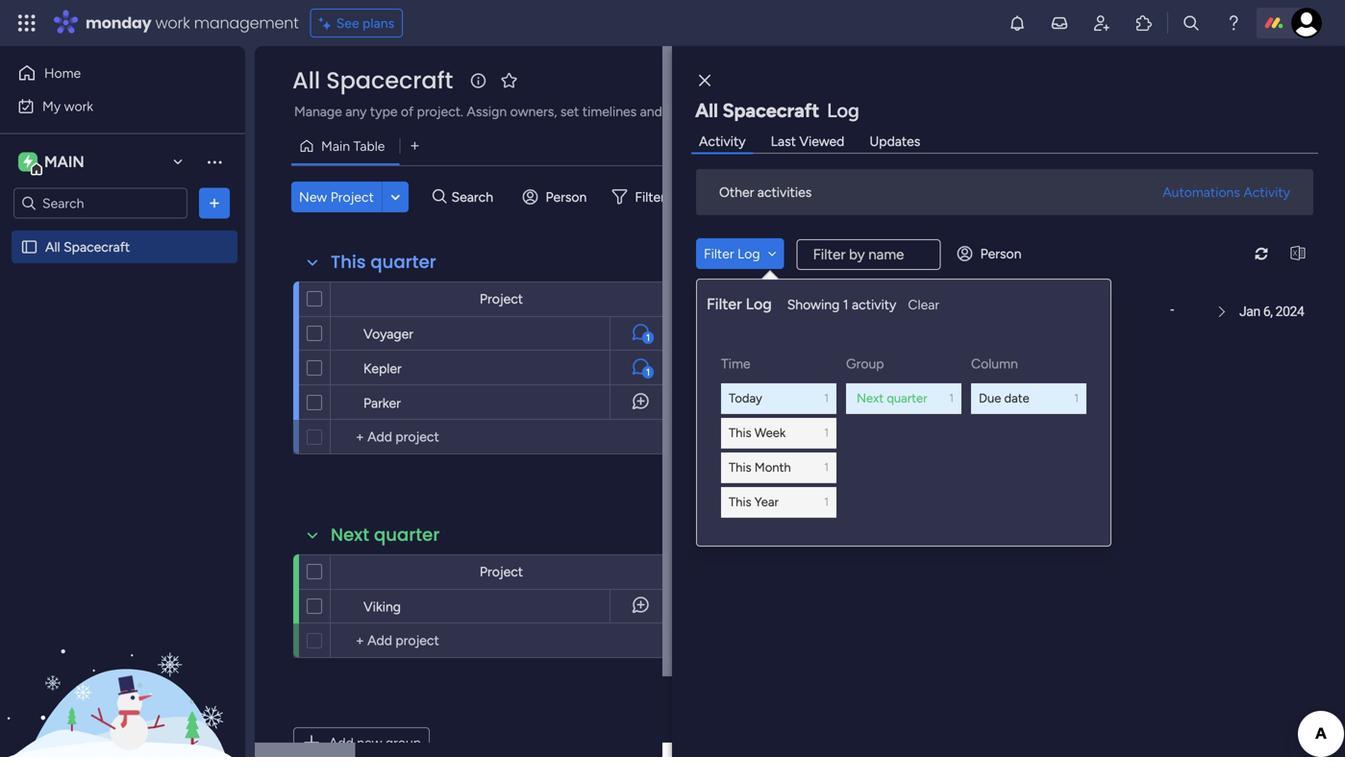 Task type: locate. For each thing, give the bounding box(es) containing it.
all up the manage
[[292, 64, 320, 97]]

new project button
[[291, 182, 382, 213]]

angle down image
[[391, 190, 400, 204], [768, 247, 777, 261]]

this quarter
[[331, 250, 436, 275]]

due date
[[979, 391, 1030, 406]]

0 horizontal spatial angle down image
[[391, 190, 400, 204]]

1 vertical spatial project
[[480, 291, 523, 307]]

automations
[[1163, 184, 1241, 201]]

1
[[843, 297, 849, 313], [646, 332, 650, 344], [646, 367, 650, 378], [824, 391, 829, 405], [949, 391, 954, 405], [1074, 391, 1079, 405], [824, 426, 829, 440], [824, 461, 829, 475], [824, 495, 829, 509]]

of
[[401, 103, 414, 120], [732, 103, 745, 120]]

project for this quarter
[[480, 291, 523, 307]]

0 horizontal spatial person button
[[515, 182, 599, 213]]

this left the year
[[729, 495, 752, 510]]

1 vertical spatial next quarter
[[331, 523, 440, 548]]

column
[[971, 356, 1018, 372]]

0 horizontal spatial person
[[546, 189, 587, 205]]

workspace image
[[23, 151, 33, 173]]

0 vertical spatial quarter
[[371, 250, 436, 275]]

activity down track at the right top of the page
[[699, 133, 746, 150]]

parker
[[364, 395, 401, 412]]

main
[[321, 138, 350, 154]]

type
[[370, 103, 398, 120]]

0 vertical spatial work
[[155, 12, 190, 34]]

filter up 5m
[[704, 246, 734, 262]]

filter log up 5m
[[704, 246, 760, 262]]

all spacecraft down search in workspace 'field'
[[45, 239, 130, 255]]

work
[[155, 12, 190, 34], [64, 98, 93, 114]]

0 horizontal spatial of
[[401, 103, 414, 120]]

viewed
[[800, 133, 845, 150]]

close image
[[699, 74, 711, 88]]

see plans button
[[310, 9, 403, 38]]

0 vertical spatial filter
[[635, 189, 665, 205]]

work right my
[[64, 98, 93, 114]]

1 vertical spatial work
[[64, 98, 93, 114]]

spacecraft up last
[[723, 99, 820, 122]]

2 1 button from the top
[[610, 351, 672, 386]]

2 vertical spatial quarter
[[374, 523, 440, 548]]

log down 'filter log' button
[[746, 295, 772, 314]]

person
[[546, 189, 587, 205], [981, 246, 1022, 262]]

0 horizontal spatial viking
[[364, 599, 401, 616]]

all
[[292, 64, 320, 97], [695, 99, 718, 122], [45, 239, 60, 255]]

showing 1 activity
[[787, 297, 897, 313]]

management
[[194, 12, 299, 34]]

this year
[[729, 495, 779, 510]]

1 vertical spatial viking
[[364, 599, 401, 616]]

1 1 button from the top
[[610, 316, 672, 351]]

1 vertical spatial next
[[331, 523, 369, 548]]

0 horizontal spatial next quarter
[[331, 523, 440, 548]]

activity inside button
[[1244, 184, 1291, 201]]

log up 5m
[[738, 246, 760, 262]]

filter
[[635, 189, 665, 205], [704, 246, 734, 262], [707, 295, 742, 314]]

this inside field
[[331, 250, 366, 275]]

this for this year
[[729, 495, 752, 510]]

spacecraft down search in workspace 'field'
[[64, 239, 130, 255]]

quarter
[[371, 250, 436, 275], [887, 391, 928, 406], [374, 523, 440, 548]]

1 horizontal spatial person button
[[950, 239, 1033, 269]]

this
[[331, 250, 366, 275], [729, 425, 752, 441], [729, 460, 752, 475], [729, 495, 752, 510]]

work for my
[[64, 98, 93, 114]]

next
[[857, 391, 884, 406], [331, 523, 369, 548]]

activities
[[758, 184, 812, 201]]

owners,
[[510, 103, 557, 120]]

0 vertical spatial activity
[[699, 133, 746, 150]]

voyager
[[364, 326, 414, 342]]

monday
[[86, 12, 152, 34]]

of right track at the right top of the page
[[732, 103, 745, 120]]

option
[[0, 230, 245, 234]]

this left week
[[729, 425, 752, 441]]

angle down image inside 'filter log' button
[[768, 247, 777, 261]]

quarter for this quarter field
[[371, 250, 436, 275]]

this left the month
[[729, 460, 752, 475]]

jan 6, 2024
[[1240, 304, 1305, 320]]

this for this week
[[729, 425, 752, 441]]

next quarter
[[857, 391, 928, 406], [331, 523, 440, 548]]

manage any type of project. assign owners, set timelines and keep track of where your project stands.
[[294, 103, 908, 120]]

2 of from the left
[[732, 103, 745, 120]]

all right keep
[[695, 99, 718, 122]]

filter log
[[704, 246, 760, 262], [707, 295, 772, 314]]

0 horizontal spatial spacecraft
[[64, 239, 130, 255]]

1 horizontal spatial work
[[155, 12, 190, 34]]

this week
[[729, 425, 786, 441]]

1 vertical spatial person
[[981, 246, 1022, 262]]

workspace options image
[[205, 152, 224, 171]]

quarter for 'next quarter' field
[[374, 523, 440, 548]]

0 horizontal spatial all spacecraft
[[45, 239, 130, 255]]

jan
[[1240, 304, 1261, 320]]

notifications image
[[1008, 13, 1027, 33]]

This quarter field
[[326, 250, 441, 275]]

person button
[[515, 182, 599, 213], [950, 239, 1033, 269]]

keep
[[666, 103, 695, 120]]

0 vertical spatial all spacecraft
[[292, 64, 453, 97]]

and
[[640, 103, 662, 120]]

refresh image
[[1247, 247, 1277, 261]]

1 vertical spatial log
[[738, 246, 760, 262]]

viking left activity
[[800, 304, 837, 320]]

work inside "button"
[[64, 98, 93, 114]]

0 vertical spatial log
[[827, 99, 860, 122]]

5m
[[727, 304, 746, 320]]

1 for today
[[824, 391, 829, 405]]

1 vertical spatial activity
[[1244, 184, 1291, 201]]

see plans
[[336, 15, 394, 31]]

filter button
[[604, 182, 695, 213]]

filter log down 'filter log' button
[[707, 295, 772, 314]]

filter down and
[[635, 189, 665, 205]]

log up viewed
[[827, 99, 860, 122]]

2 horizontal spatial spacecraft
[[723, 99, 820, 122]]

automations activity
[[1163, 184, 1291, 201]]

of right the type
[[401, 103, 414, 120]]

log
[[827, 99, 860, 122], [738, 246, 760, 262], [746, 295, 772, 314]]

0 vertical spatial project
[[331, 189, 374, 205]]

this down new project button
[[331, 250, 366, 275]]

1 vertical spatial angle down image
[[768, 247, 777, 261]]

1 vertical spatial filter
[[704, 246, 734, 262]]

showing
[[787, 297, 840, 313]]

0 horizontal spatial work
[[64, 98, 93, 114]]

1 vertical spatial quarter
[[887, 391, 928, 406]]

filter down 'filter log' button
[[707, 295, 742, 314]]

viking
[[800, 304, 837, 320], [364, 599, 401, 616]]

all spacecraft log
[[695, 99, 860, 122]]

spacecraft
[[326, 64, 453, 97], [723, 99, 820, 122], [64, 239, 130, 255]]

2 vertical spatial project
[[480, 564, 523, 580]]

1 horizontal spatial angle down image
[[768, 247, 777, 261]]

Search in workspace field
[[40, 192, 161, 214]]

other
[[719, 184, 754, 201]]

spacecraft up the type
[[326, 64, 453, 97]]

2 vertical spatial all
[[45, 239, 60, 255]]

0 vertical spatial person button
[[515, 182, 599, 213]]

2024
[[1276, 304, 1305, 320]]

activity up refresh image in the top right of the page
[[1244, 184, 1291, 201]]

project
[[331, 189, 374, 205], [480, 291, 523, 307], [480, 564, 523, 580]]

2 vertical spatial filter
[[707, 295, 742, 314]]

all right public board image
[[45, 239, 60, 255]]

work right monday
[[155, 12, 190, 34]]

0 horizontal spatial next
[[331, 523, 369, 548]]

1 for this week
[[824, 426, 829, 440]]

angle down image left v2 search icon
[[391, 190, 400, 204]]

viking down 'next quarter' field
[[364, 599, 401, 616]]

1 horizontal spatial next
[[857, 391, 884, 406]]

all spacecraft
[[292, 64, 453, 97], [45, 239, 130, 255]]

2 vertical spatial spacecraft
[[64, 239, 130, 255]]

all spacecraft up the type
[[292, 64, 453, 97]]

2 horizontal spatial all
[[695, 99, 718, 122]]

0 vertical spatial person
[[546, 189, 587, 205]]

angle down image down other activities
[[768, 247, 777, 261]]

1 horizontal spatial person
[[981, 246, 1022, 262]]

0 horizontal spatial all
[[45, 239, 60, 255]]

1 horizontal spatial activity
[[1244, 184, 1291, 201]]

0 vertical spatial next quarter
[[857, 391, 928, 406]]

stands.
[[866, 103, 908, 120]]

filter inside 'filter log' button
[[704, 246, 734, 262]]

1 vertical spatial person button
[[950, 239, 1033, 269]]

activity
[[852, 297, 897, 313]]

last viewed
[[771, 133, 845, 150]]

1 horizontal spatial viking
[[800, 304, 837, 320]]

new
[[299, 189, 327, 205]]

show board description image
[[467, 71, 490, 90]]

plans
[[363, 15, 394, 31]]

1 button
[[610, 316, 672, 351], [610, 351, 672, 386]]

main
[[44, 153, 84, 171]]

1 vertical spatial all spacecraft
[[45, 239, 130, 255]]

0 vertical spatial filter log
[[704, 246, 760, 262]]

activity
[[699, 133, 746, 150], [1244, 184, 1291, 201]]

0 vertical spatial all
[[292, 64, 320, 97]]

0 vertical spatial angle down image
[[391, 190, 400, 204]]

person for the bottommost person popup button
[[981, 246, 1022, 262]]

0 vertical spatial spacecraft
[[326, 64, 453, 97]]

1 horizontal spatial of
[[732, 103, 745, 120]]



Task type: vqa. For each thing, say whether or not it's contained in the screenshot.
Members at the right top of the page
no



Task type: describe. For each thing, give the bounding box(es) containing it.
any
[[346, 103, 367, 120]]

public board image
[[20, 238, 38, 256]]

select product image
[[17, 13, 37, 33]]

updates
[[870, 133, 921, 150]]

my
[[42, 98, 61, 114]]

new project
[[299, 189, 374, 205]]

week
[[755, 425, 786, 441]]

kepler
[[364, 361, 402, 377]]

add to favorites image
[[499, 71, 519, 90]]

clear button
[[901, 290, 947, 320]]

your
[[789, 103, 815, 120]]

1 horizontal spatial all spacecraft
[[292, 64, 453, 97]]

+ Add project text field
[[340, 630, 664, 653]]

project.
[[417, 103, 464, 120]]

monday work management
[[86, 12, 299, 34]]

this for this quarter
[[331, 250, 366, 275]]

today
[[729, 391, 763, 406]]

assign
[[467, 103, 507, 120]]

all inside list box
[[45, 239, 60, 255]]

next quarter inside field
[[331, 523, 440, 548]]

6,
[[1264, 304, 1273, 320]]

2 vertical spatial log
[[746, 295, 772, 314]]

1 for due date
[[1074, 391, 1079, 405]]

noah lott image
[[1292, 8, 1322, 38]]

person for person popup button to the left
[[546, 189, 587, 205]]

1 vertical spatial spacecraft
[[723, 99, 820, 122]]

search everything image
[[1182, 13, 1201, 33]]

lottie animation image
[[0, 564, 245, 758]]

manage any type of project. assign owners, set timelines and keep track of where your project stands. button
[[291, 100, 937, 123]]

my work button
[[12, 91, 207, 122]]

clear
[[908, 297, 940, 313]]

time
[[721, 356, 751, 372]]

+ Add project text field
[[340, 426, 664, 449]]

project inside button
[[331, 189, 374, 205]]

workspace selection element
[[18, 151, 87, 176]]

where
[[748, 103, 785, 120]]

Next quarter field
[[326, 523, 445, 548]]

year
[[755, 495, 779, 510]]

main table button
[[291, 131, 400, 162]]

invite members image
[[1093, 13, 1112, 33]]

this month
[[729, 460, 791, 475]]

home
[[44, 65, 81, 81]]

add view image
[[411, 139, 419, 153]]

table
[[353, 138, 385, 154]]

filter log button
[[696, 239, 784, 269]]

1 button for kepler
[[610, 351, 672, 386]]

export to excel image
[[1283, 247, 1314, 261]]

next inside field
[[331, 523, 369, 548]]

log inside button
[[738, 246, 760, 262]]

work for monday
[[155, 12, 190, 34]]

all spacecraft inside list box
[[45, 239, 130, 255]]

1 of from the left
[[401, 103, 414, 120]]

workspace image
[[18, 151, 38, 173]]

main table
[[321, 138, 385, 154]]

1 vertical spatial filter log
[[707, 295, 772, 314]]

0 vertical spatial viking
[[800, 304, 837, 320]]

all spacecraft list box
[[0, 227, 245, 523]]

month
[[755, 460, 791, 475]]

last
[[771, 133, 796, 150]]

timelines
[[583, 103, 637, 120]]

set
[[561, 103, 579, 120]]

automations activity button
[[1155, 177, 1298, 208]]

Filter by name field
[[797, 239, 941, 270]]

other activities
[[719, 184, 812, 201]]

Search field
[[447, 184, 505, 211]]

main button
[[13, 146, 191, 178]]

my work
[[42, 98, 93, 114]]

All Spacecraft field
[[288, 64, 458, 97]]

inbox image
[[1050, 13, 1070, 33]]

1 for next quarter
[[949, 391, 954, 405]]

spacecraft inside all spacecraft list box
[[64, 239, 130, 255]]

v2 search image
[[433, 186, 447, 208]]

1 vertical spatial all
[[695, 99, 718, 122]]

manage
[[294, 103, 342, 120]]

1 button for voyager
[[610, 316, 672, 351]]

1 horizontal spatial spacecraft
[[326, 64, 453, 97]]

date
[[1005, 391, 1030, 406]]

group
[[846, 356, 884, 372]]

lottie animation element
[[0, 564, 245, 758]]

1 for this month
[[824, 461, 829, 475]]

apps image
[[1135, 13, 1154, 33]]

home button
[[12, 58, 207, 88]]

track
[[698, 103, 728, 120]]

project for next quarter
[[480, 564, 523, 580]]

1 horizontal spatial next quarter
[[857, 391, 928, 406]]

0 horizontal spatial activity
[[699, 133, 746, 150]]

filter log inside button
[[704, 246, 760, 262]]

options image
[[205, 194, 224, 213]]

project
[[819, 103, 862, 120]]

1 horizontal spatial all
[[292, 64, 320, 97]]

this for this month
[[729, 460, 752, 475]]

due
[[979, 391, 1002, 406]]

help image
[[1224, 13, 1244, 33]]

see
[[336, 15, 359, 31]]

0 vertical spatial next
[[857, 391, 884, 406]]

filter inside the "filter" popup button
[[635, 189, 665, 205]]

1 for this year
[[824, 495, 829, 509]]



